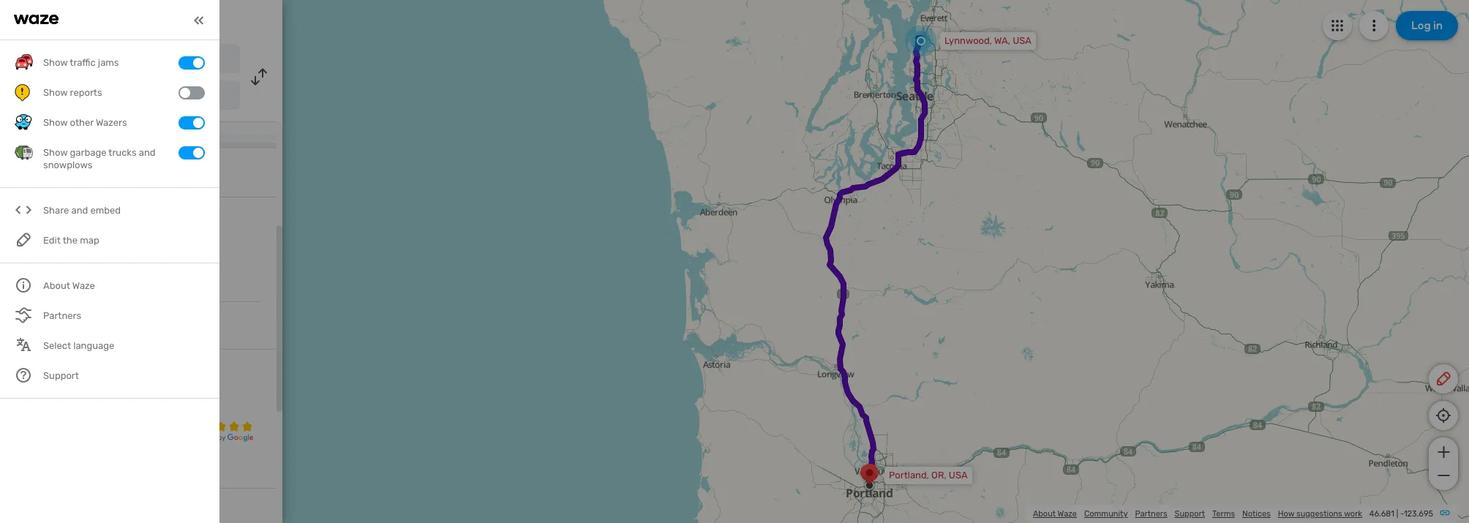 Task type: locate. For each thing, give the bounding box(es) containing it.
portland, or, usa
[[889, 470, 968, 481]]

0 vertical spatial wa,
[[995, 35, 1011, 46]]

www.ci.lynnwood.wa.us
[[44, 319, 158, 332]]

0 vertical spatial or,
[[99, 91, 113, 102]]

3
[[15, 404, 21, 416]]

or, right portland
[[99, 91, 113, 102]]

usa right lynnwood,
[[1013, 35, 1032, 46]]

1 vertical spatial or,
[[932, 470, 947, 481]]

suggestions
[[1297, 509, 1343, 519]]

usa
[[1013, 35, 1032, 46], [124, 55, 142, 65], [115, 91, 133, 102], [34, 233, 55, 246], [949, 470, 968, 481]]

how
[[1279, 509, 1295, 519]]

5 for 5
[[188, 373, 213, 421]]

miles
[[65, 111, 92, 122]]

wa, down the driving
[[107, 55, 122, 65]]

1 vertical spatial lynnwood
[[15, 214, 87, 231]]

or, for portland
[[99, 91, 113, 102]]

code image
[[15, 202, 33, 220]]

wa, down 'code' image
[[15, 233, 32, 246]]

about
[[1033, 509, 1056, 519]]

5 inside 5 4 3
[[15, 380, 21, 392]]

community link
[[1085, 509, 1128, 519]]

123.695
[[1405, 509, 1434, 519]]

0 horizontal spatial 5
[[15, 380, 21, 392]]

usa right portland
[[115, 91, 133, 102]]

0 horizontal spatial or,
[[99, 91, 113, 102]]

or, inside the portland or, usa
[[99, 91, 113, 102]]

about waze community partners support terms notices how suggestions work 46.681 | -123.695
[[1033, 509, 1434, 519]]

partners
[[1136, 509, 1168, 519]]

driving directions
[[88, 12, 195, 28]]

work
[[1345, 509, 1363, 519]]

190.1 miles
[[41, 111, 92, 122]]

0 horizontal spatial wa,
[[15, 233, 32, 246]]

wa,
[[995, 35, 1011, 46], [107, 55, 122, 65], [15, 233, 32, 246]]

directions
[[134, 12, 195, 28]]

1 vertical spatial lynnwood wa, usa
[[15, 214, 87, 246]]

lynnwood wa, usa up the portland or, usa
[[53, 53, 142, 66]]

share and embed
[[43, 205, 121, 216]]

portland
[[53, 90, 94, 102]]

usa down share
[[34, 233, 55, 246]]

2 horizontal spatial wa,
[[995, 35, 1011, 46]]

driving
[[88, 12, 131, 28]]

1 horizontal spatial 5
[[188, 373, 213, 421]]

1 vertical spatial wa,
[[107, 55, 122, 65]]

notices
[[1243, 509, 1271, 519]]

lynnwood wa, usa left embed
[[15, 214, 87, 246]]

pencil image
[[1435, 370, 1453, 388]]

terms
[[1213, 509, 1236, 519]]

lynnwood wa, usa
[[53, 53, 142, 66], [15, 214, 87, 246]]

lynnwood up portland
[[53, 53, 102, 66]]

5
[[188, 373, 213, 421], [15, 380, 21, 392]]

4
[[15, 392, 21, 404]]

zoom in image
[[1435, 444, 1453, 461]]

or, right portland,
[[932, 470, 947, 481]]

lynnwood left embed
[[15, 214, 87, 231]]

1 horizontal spatial or,
[[932, 470, 947, 481]]

summary
[[51, 361, 96, 373]]

lynnwood
[[53, 53, 102, 66], [15, 214, 87, 231]]

wa, right lynnwood,
[[995, 35, 1011, 46]]

portland,
[[889, 470, 930, 481]]

or,
[[99, 91, 113, 102], [932, 470, 947, 481]]



Task type: describe. For each thing, give the bounding box(es) containing it.
location image
[[15, 86, 32, 104]]

usa inside the portland or, usa
[[115, 91, 133, 102]]

review summary
[[15, 361, 96, 373]]

zoom out image
[[1435, 467, 1453, 485]]

link image
[[1440, 507, 1451, 519]]

lynnwood,
[[945, 35, 993, 46]]

how suggestions work link
[[1279, 509, 1363, 519]]

terms link
[[1213, 509, 1236, 519]]

0 vertical spatial lynnwood wa, usa
[[53, 53, 142, 66]]

190.1
[[41, 111, 63, 122]]

|
[[1397, 509, 1399, 519]]

share and embed link
[[15, 196, 205, 226]]

support link
[[1175, 509, 1206, 519]]

about waze link
[[1033, 509, 1077, 519]]

-
[[1401, 509, 1405, 519]]

5 4 3
[[15, 380, 21, 416]]

review
[[15, 361, 49, 373]]

waze
[[1058, 509, 1077, 519]]

partners link
[[1136, 509, 1168, 519]]

lynnwood, wa, usa
[[945, 35, 1032, 46]]

and
[[71, 205, 88, 216]]

share
[[43, 205, 69, 216]]

or, for portland,
[[932, 470, 947, 481]]

current location image
[[15, 50, 32, 67]]

www.ci.lynnwood.wa.us link
[[44, 319, 158, 332]]

portland or, usa
[[53, 90, 133, 102]]

notices link
[[1243, 509, 1271, 519]]

5 for 5 4 3
[[15, 380, 21, 392]]

community
[[1085, 509, 1128, 519]]

46.681
[[1370, 509, 1395, 519]]

usa down driving directions
[[124, 55, 142, 65]]

2 vertical spatial wa,
[[15, 233, 32, 246]]

0 vertical spatial lynnwood
[[53, 53, 102, 66]]

computer image
[[15, 317, 32, 335]]

usa right portland,
[[949, 470, 968, 481]]

1 horizontal spatial wa,
[[107, 55, 122, 65]]

embed
[[90, 205, 121, 216]]

support
[[1175, 509, 1206, 519]]



Task type: vqa. For each thing, say whether or not it's contained in the screenshot.
directions
yes



